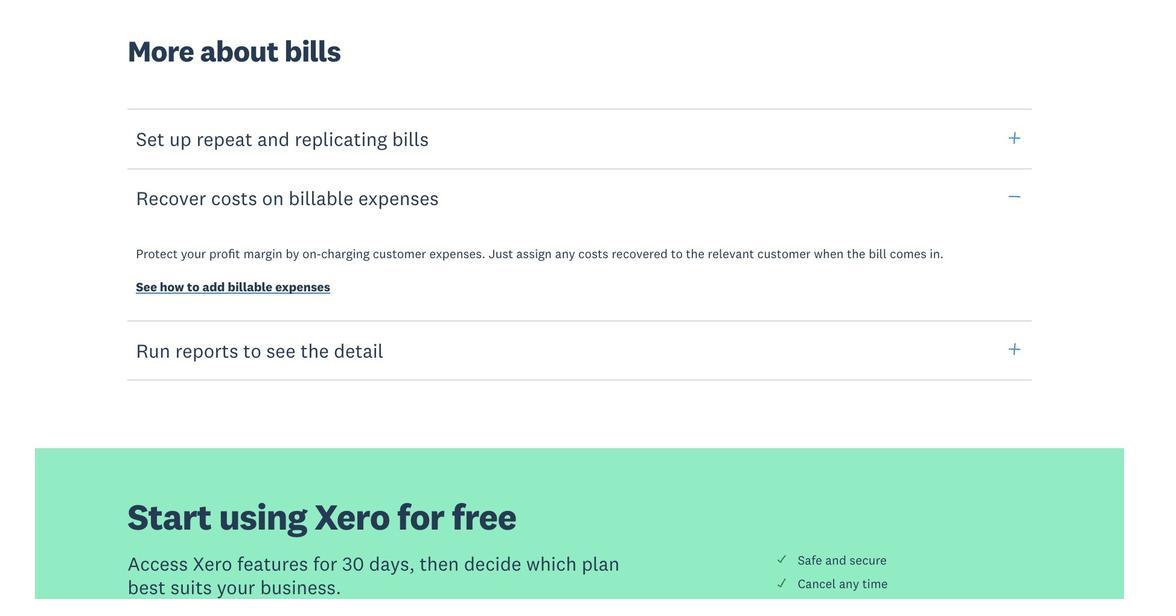 Task type: describe. For each thing, give the bounding box(es) containing it.
1 vertical spatial billable
[[228, 279, 272, 295]]

recover
[[136, 186, 206, 210]]

profit
[[209, 246, 240, 262]]

by
[[286, 246, 299, 262]]

assign
[[516, 246, 552, 262]]

set up repeat and replicating bills
[[136, 127, 429, 151]]

xero inside access xero features for 30 days, then decide which plan best suits your business.
[[193, 552, 232, 576]]

start
[[127, 495, 211, 540]]

secure
[[850, 553, 887, 569]]

protect your profit margin by on-charging customer expenses. just assign any costs recovered to the relevant customer when the bill comes in.
[[136, 246, 944, 262]]

your inside access xero features for 30 days, then decide which plan best suits your business.
[[217, 575, 255, 599]]

safe
[[798, 553, 822, 569]]

repeat
[[196, 127, 253, 151]]

add
[[202, 279, 225, 295]]

to for run reports to see the detail
[[243, 338, 261, 363]]

see how to add billable expenses link
[[136, 279, 330, 298]]

recovered
[[612, 246, 668, 262]]

0 horizontal spatial bills
[[284, 32, 341, 69]]

best
[[127, 575, 166, 599]]

then
[[420, 552, 459, 576]]

set up repeat and replicating bills button
[[127, 109, 1032, 170]]

which
[[526, 552, 577, 576]]

more about bills
[[127, 32, 341, 69]]

expenses inside dropdown button
[[358, 186, 439, 210]]

for for free
[[397, 495, 444, 540]]

1 customer from the left
[[373, 246, 426, 262]]

just
[[489, 246, 513, 262]]

access xero features for 30 days, then decide which plan best suits your business.
[[127, 552, 620, 599]]

charging
[[321, 246, 370, 262]]

comes
[[890, 246, 927, 262]]

see how to add billable expenses
[[136, 279, 330, 295]]

detail
[[334, 338, 383, 363]]

time
[[862, 576, 888, 592]]

costs inside the 'recover costs on billable expenses' dropdown button
[[211, 186, 257, 210]]

on
[[262, 186, 284, 210]]

cancel
[[798, 576, 836, 592]]

set
[[136, 127, 164, 151]]

cancel any time
[[798, 576, 888, 592]]

included image for safe and secure
[[777, 554, 787, 565]]

to for see how to add billable expenses
[[187, 279, 200, 295]]

recover costs on billable expenses element
[[116, 229, 1044, 322]]

more
[[127, 32, 194, 69]]

any inside recover costs on billable expenses element
[[555, 246, 575, 262]]

your inside recover costs on billable expenses element
[[181, 246, 206, 262]]

2 customer from the left
[[757, 246, 811, 262]]

run
[[136, 338, 170, 363]]



Task type: locate. For each thing, give the bounding box(es) containing it.
recover costs on billable expenses
[[136, 186, 439, 210]]

and inside set up repeat and replicating bills dropdown button
[[257, 127, 290, 151]]

0 vertical spatial to
[[671, 246, 683, 262]]

1 horizontal spatial billable
[[289, 186, 353, 210]]

bills inside dropdown button
[[392, 127, 429, 151]]

costs left recovered
[[578, 246, 608, 262]]

costs
[[211, 186, 257, 210], [578, 246, 608, 262]]

included image for cancel any time
[[777, 578, 787, 589]]

days,
[[369, 552, 415, 576]]

any down safe and secure
[[839, 576, 859, 592]]

costs left on on the top left
[[211, 186, 257, 210]]

suits
[[170, 575, 212, 599]]

expenses
[[358, 186, 439, 210], [275, 279, 330, 295]]

customer left when
[[757, 246, 811, 262]]

1 horizontal spatial costs
[[578, 246, 608, 262]]

margin
[[243, 246, 282, 262]]

0 horizontal spatial and
[[257, 127, 290, 151]]

0 vertical spatial included image
[[777, 554, 787, 565]]

to inside dropdown button
[[243, 338, 261, 363]]

reports
[[175, 338, 238, 363]]

1 vertical spatial to
[[187, 279, 200, 295]]

replicating
[[295, 127, 387, 151]]

30
[[342, 552, 364, 576]]

billable inside dropdown button
[[289, 186, 353, 210]]

xero
[[314, 495, 390, 540], [193, 552, 232, 576]]

1 vertical spatial any
[[839, 576, 859, 592]]

0 horizontal spatial to
[[187, 279, 200, 295]]

and right repeat
[[257, 127, 290, 151]]

0 horizontal spatial xero
[[193, 552, 232, 576]]

1 horizontal spatial xero
[[314, 495, 390, 540]]

0 vertical spatial for
[[397, 495, 444, 540]]

1 horizontal spatial and
[[825, 553, 846, 569]]

plan
[[582, 552, 620, 576]]

1 vertical spatial and
[[825, 553, 846, 569]]

bill
[[869, 246, 887, 262]]

1 vertical spatial xero
[[193, 552, 232, 576]]

in.
[[930, 246, 944, 262]]

up
[[169, 127, 191, 151]]

0 horizontal spatial costs
[[211, 186, 257, 210]]

1 vertical spatial your
[[217, 575, 255, 599]]

1 horizontal spatial expenses
[[358, 186, 439, 210]]

1 vertical spatial costs
[[578, 246, 608, 262]]

0 vertical spatial xero
[[314, 495, 390, 540]]

1 vertical spatial bills
[[392, 127, 429, 151]]

1 horizontal spatial for
[[397, 495, 444, 540]]

start using xero for free
[[127, 495, 516, 540]]

0 vertical spatial your
[[181, 246, 206, 262]]

for for 30
[[313, 552, 337, 576]]

your left profit
[[181, 246, 206, 262]]

for up then
[[397, 495, 444, 540]]

the left relevant
[[686, 246, 705, 262]]

relevant
[[708, 246, 754, 262]]

0 horizontal spatial billable
[[228, 279, 272, 295]]

1 horizontal spatial your
[[217, 575, 255, 599]]

the
[[686, 246, 705, 262], [847, 246, 866, 262], [301, 338, 329, 363]]

billable right on on the top left
[[289, 186, 353, 210]]

1 vertical spatial expenses
[[275, 279, 330, 295]]

0 horizontal spatial for
[[313, 552, 337, 576]]

free
[[452, 495, 516, 540]]

and
[[257, 127, 290, 151], [825, 553, 846, 569]]

run reports to see the detail
[[136, 338, 383, 363]]

expenses.
[[429, 246, 485, 262]]

1 horizontal spatial customer
[[757, 246, 811, 262]]

2 included image from the top
[[777, 578, 787, 589]]

when
[[814, 246, 844, 262]]

the inside dropdown button
[[301, 338, 329, 363]]

your right suits
[[217, 575, 255, 599]]

customer right charging
[[373, 246, 426, 262]]

the right see
[[301, 338, 329, 363]]

safe and secure
[[798, 553, 887, 569]]

billable
[[289, 186, 353, 210], [228, 279, 272, 295]]

protect
[[136, 246, 178, 262]]

costs inside recover costs on billable expenses element
[[578, 246, 608, 262]]

1 vertical spatial for
[[313, 552, 337, 576]]

to
[[671, 246, 683, 262], [187, 279, 200, 295], [243, 338, 261, 363]]

1 horizontal spatial the
[[686, 246, 705, 262]]

0 vertical spatial bills
[[284, 32, 341, 69]]

1 horizontal spatial any
[[839, 576, 859, 592]]

for left the 30
[[313, 552, 337, 576]]

and up 'cancel any time'
[[825, 553, 846, 569]]

billable down 'margin'
[[228, 279, 272, 295]]

bills
[[284, 32, 341, 69], [392, 127, 429, 151]]

1 horizontal spatial bills
[[392, 127, 429, 151]]

features
[[237, 552, 308, 576]]

2 horizontal spatial the
[[847, 246, 866, 262]]

recover costs on billable expenses button
[[127, 168, 1032, 229]]

2 horizontal spatial to
[[671, 246, 683, 262]]

0 vertical spatial expenses
[[358, 186, 439, 210]]

0 horizontal spatial expenses
[[275, 279, 330, 295]]

1 horizontal spatial to
[[243, 338, 261, 363]]

xero up the 30
[[314, 495, 390, 540]]

run reports to see the detail button
[[127, 320, 1032, 381]]

see
[[266, 338, 296, 363]]

0 vertical spatial any
[[555, 246, 575, 262]]

any right assign
[[555, 246, 575, 262]]

1 vertical spatial included image
[[777, 578, 787, 589]]

to left add
[[187, 279, 200, 295]]

decide
[[464, 552, 521, 576]]

0 horizontal spatial the
[[301, 338, 329, 363]]

0 vertical spatial costs
[[211, 186, 257, 210]]

on-
[[302, 246, 321, 262]]

for
[[397, 495, 444, 540], [313, 552, 337, 576]]

to right recovered
[[671, 246, 683, 262]]

0 vertical spatial and
[[257, 127, 290, 151]]

access
[[127, 552, 188, 576]]

to left see
[[243, 338, 261, 363]]

the left bill
[[847, 246, 866, 262]]

0 horizontal spatial your
[[181, 246, 206, 262]]

how
[[160, 279, 184, 295]]

your
[[181, 246, 206, 262], [217, 575, 255, 599]]

0 horizontal spatial any
[[555, 246, 575, 262]]

0 horizontal spatial customer
[[373, 246, 426, 262]]

customer
[[373, 246, 426, 262], [757, 246, 811, 262]]

using
[[219, 495, 307, 540]]

business.
[[260, 575, 341, 599]]

included image
[[777, 554, 787, 565], [777, 578, 787, 589]]

about
[[200, 32, 278, 69]]

2 vertical spatial to
[[243, 338, 261, 363]]

for inside access xero features for 30 days, then decide which plan best suits your business.
[[313, 552, 337, 576]]

xero right access on the bottom
[[193, 552, 232, 576]]

see
[[136, 279, 157, 295]]

0 vertical spatial billable
[[289, 186, 353, 210]]

any
[[555, 246, 575, 262], [839, 576, 859, 592]]

1 included image from the top
[[777, 554, 787, 565]]

included image left cancel
[[777, 578, 787, 589]]

included image left 'safe'
[[777, 554, 787, 565]]



Task type: vqa. For each thing, say whether or not it's contained in the screenshot.
the Safe
yes



